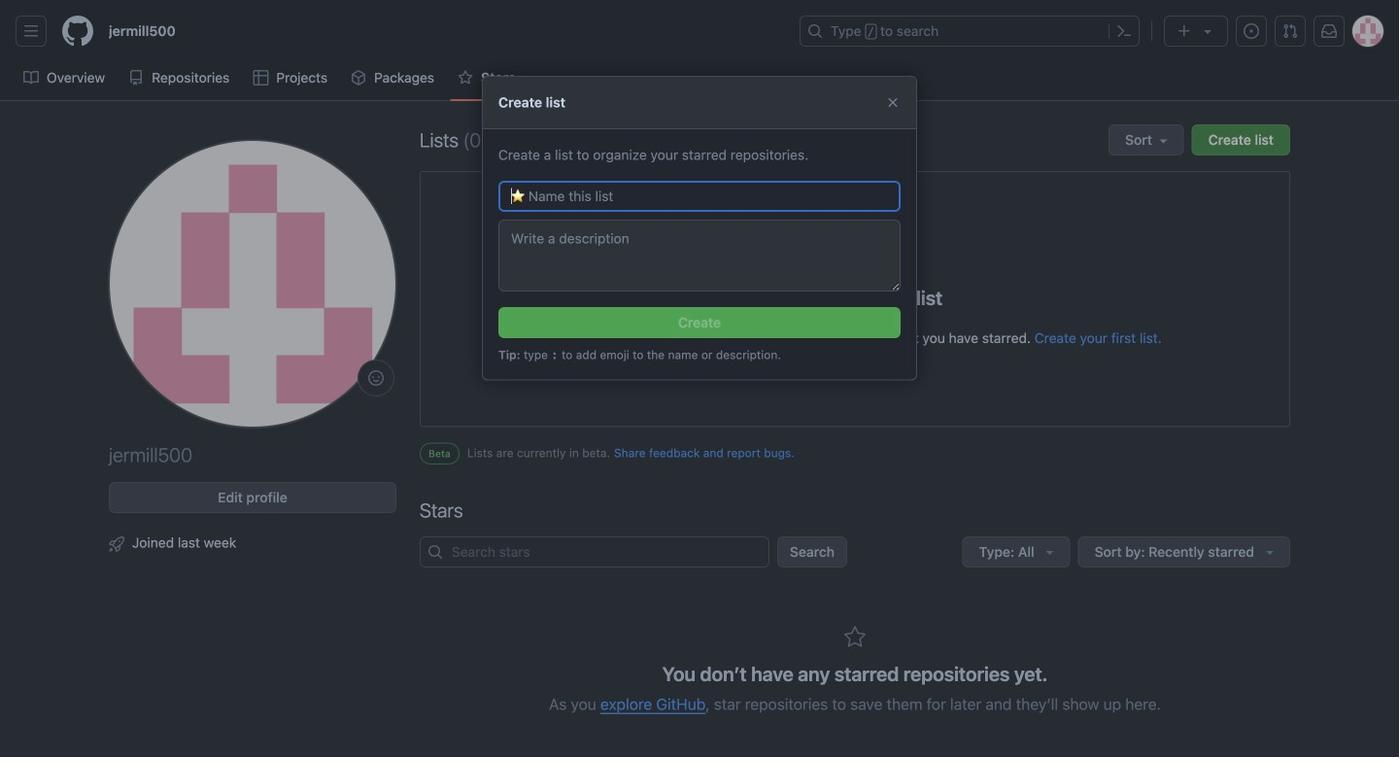 Task type: locate. For each thing, give the bounding box(es) containing it.
git pull request image
[[1283, 23, 1298, 39]]

List description text field
[[499, 220, 901, 291]]

repo image
[[128, 70, 144, 86]]

issue opened image
[[1244, 23, 1260, 39]]

close dialog image
[[885, 95, 901, 110]]

book image
[[23, 70, 39, 86]]

notifications image
[[1322, 23, 1337, 39]]

plus image
[[1177, 23, 1192, 39]]

command palette image
[[1117, 23, 1132, 39]]

triangle down image
[[1200, 23, 1216, 39], [1042, 544, 1058, 560], [1262, 544, 1278, 560]]

0 horizontal spatial triangle down image
[[1042, 544, 1058, 560]]

create list dialog
[[482, 76, 917, 380]]

feature release label: beta element
[[420, 443, 460, 464]]

table image
[[253, 70, 269, 86]]

change your avatar image
[[109, 140, 397, 428]]

2 horizontal spatial triangle down image
[[1262, 544, 1278, 560]]

1 horizontal spatial triangle down image
[[1200, 23, 1216, 39]]



Task type: describe. For each thing, give the bounding box(es) containing it.
Search stars search field
[[420, 536, 770, 568]]

homepage image
[[62, 16, 93, 47]]

star image
[[844, 626, 867, 649]]

star image
[[458, 70, 473, 86]]

search image
[[428, 544, 443, 560]]

List name text field
[[499, 181, 901, 212]]

smiley image
[[368, 370, 384, 386]]

package image
[[351, 70, 366, 86]]

rocket image
[[109, 536, 124, 552]]



Task type: vqa. For each thing, say whether or not it's contained in the screenshot.
the heart icon
no



